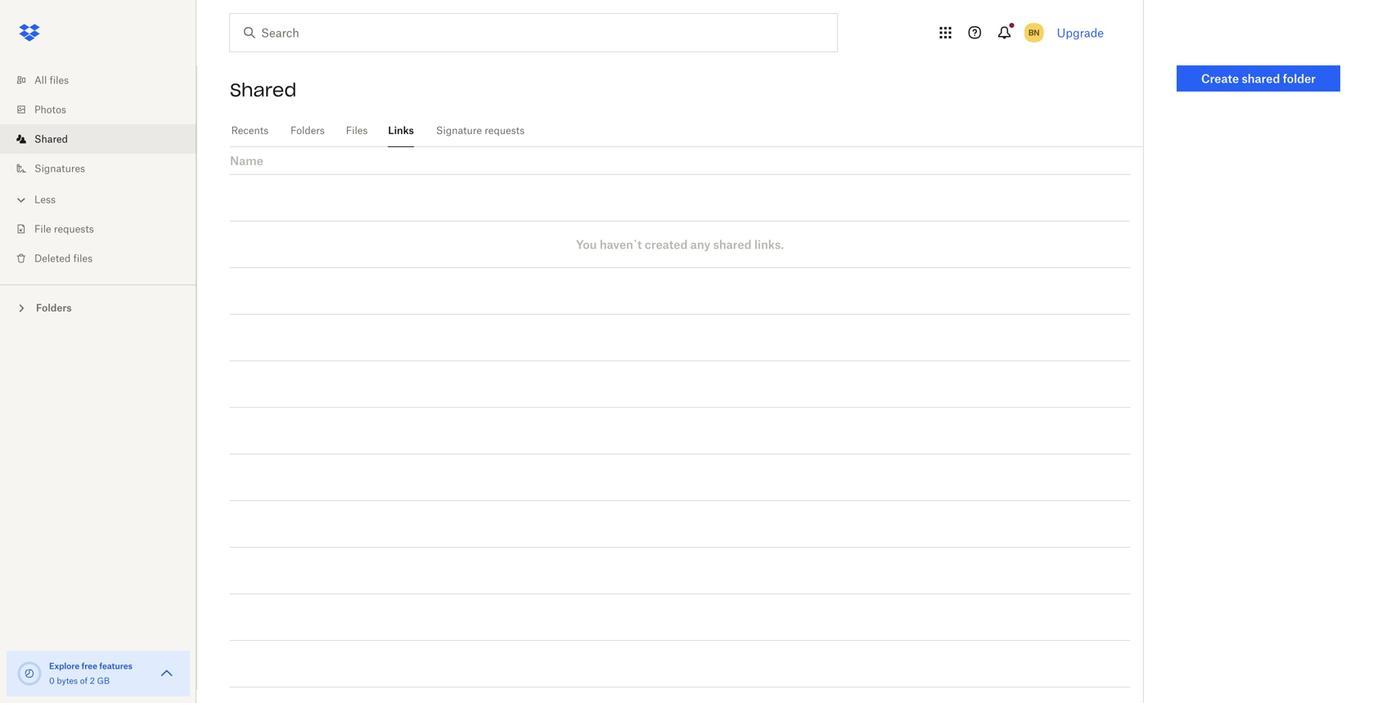 Task type: describe. For each thing, give the bounding box(es) containing it.
free
[[82, 662, 97, 672]]

any
[[691, 238, 711, 252]]

links.
[[755, 238, 784, 252]]

dropbox image
[[13, 16, 46, 49]]

tab list containing recents
[[230, 115, 1143, 147]]

create
[[1201, 72, 1239, 86]]

haven`t
[[600, 238, 642, 252]]

all files link
[[13, 65, 196, 95]]

explore
[[49, 662, 80, 672]]

shared inside shared 'link'
[[34, 133, 68, 145]]

shared list item
[[0, 124, 196, 154]]

recents
[[231, 124, 269, 137]]

less
[[34, 194, 56, 206]]

requests for file requests
[[54, 223, 94, 235]]

signature requests
[[436, 124, 525, 137]]

you
[[576, 238, 597, 252]]

bytes
[[57, 676, 78, 687]]

links
[[388, 124, 414, 137]]

files link
[[345, 115, 368, 145]]

folders inside button
[[36, 302, 72, 314]]

file
[[34, 223, 51, 235]]

signatures
[[34, 162, 85, 175]]

photos
[[34, 104, 66, 116]]

file requests link
[[13, 214, 196, 244]]

folders button
[[0, 295, 196, 320]]

all
[[34, 74, 47, 86]]

all files
[[34, 74, 69, 86]]

folders link
[[290, 115, 326, 145]]

files
[[346, 124, 368, 137]]

folder
[[1283, 72, 1316, 86]]

files for all files
[[50, 74, 69, 86]]

0
[[49, 676, 55, 687]]

bn
[[1029, 27, 1040, 38]]

photos link
[[13, 95, 196, 124]]

2
[[90, 676, 95, 687]]

file requests
[[34, 223, 94, 235]]

signature
[[436, 124, 482, 137]]



Task type: vqa. For each thing, say whether or not it's contained in the screenshot.
Create
yes



Task type: locate. For each thing, give the bounding box(es) containing it.
files right all
[[50, 74, 69, 86]]

explore free features 0 bytes of 2 gb
[[49, 662, 132, 687]]

1 horizontal spatial requests
[[485, 124, 525, 137]]

signature requests link
[[434, 115, 527, 145]]

1 vertical spatial folders
[[36, 302, 72, 314]]

files inside all files link
[[50, 74, 69, 86]]

recents link
[[230, 115, 270, 145]]

0 horizontal spatial requests
[[54, 223, 94, 235]]

folders
[[291, 124, 325, 137], [36, 302, 72, 314]]

upgrade
[[1057, 26, 1104, 40]]

shared right any
[[713, 238, 752, 252]]

name
[[230, 154, 263, 168]]

quota usage element
[[16, 661, 43, 687]]

create shared folder button
[[1177, 65, 1341, 92]]

of
[[80, 676, 88, 687]]

0 horizontal spatial folders
[[36, 302, 72, 314]]

files
[[50, 74, 69, 86], [73, 252, 93, 265]]

less image
[[13, 192, 29, 208]]

1 vertical spatial shared
[[713, 238, 752, 252]]

files inside deleted files link
[[73, 252, 93, 265]]

0 horizontal spatial files
[[50, 74, 69, 86]]

list
[[0, 56, 196, 285]]

requests right file
[[54, 223, 94, 235]]

folders down deleted
[[36, 302, 72, 314]]

1 vertical spatial requests
[[54, 223, 94, 235]]

1 horizontal spatial files
[[73, 252, 93, 265]]

shared link
[[13, 124, 196, 154]]

folders inside tab list
[[291, 124, 325, 137]]

shared left folder
[[1242, 72, 1280, 86]]

0 vertical spatial requests
[[485, 124, 525, 137]]

requests
[[485, 124, 525, 137], [54, 223, 94, 235]]

1 horizontal spatial folders
[[291, 124, 325, 137]]

tab list
[[230, 115, 1143, 147]]

0 vertical spatial files
[[50, 74, 69, 86]]

deleted files
[[34, 252, 93, 265]]

create shared folder
[[1201, 72, 1316, 86]]

features
[[99, 662, 132, 672]]

0 vertical spatial folders
[[291, 124, 325, 137]]

created
[[645, 238, 688, 252]]

gb
[[97, 676, 110, 687]]

list containing all files
[[0, 56, 196, 285]]

requests right signature
[[485, 124, 525, 137]]

deleted files link
[[13, 244, 196, 273]]

shared
[[230, 79, 297, 101], [34, 133, 68, 145]]

1 vertical spatial shared
[[34, 133, 68, 145]]

requests inside 'link'
[[54, 223, 94, 235]]

0 horizontal spatial shared
[[34, 133, 68, 145]]

shared
[[1242, 72, 1280, 86], [713, 238, 752, 252]]

shared inside "button"
[[1242, 72, 1280, 86]]

links link
[[388, 115, 414, 145]]

shared down the photos
[[34, 133, 68, 145]]

deleted
[[34, 252, 71, 265]]

1 horizontal spatial shared
[[1242, 72, 1280, 86]]

0 vertical spatial shared
[[230, 79, 297, 101]]

folders left files
[[291, 124, 325, 137]]

requests inside tab list
[[485, 124, 525, 137]]

files right deleted
[[73, 252, 93, 265]]

0 horizontal spatial shared
[[713, 238, 752, 252]]

bn button
[[1021, 20, 1047, 46]]

1 vertical spatial files
[[73, 252, 93, 265]]

signatures link
[[13, 154, 196, 183]]

requests for signature requests
[[485, 124, 525, 137]]

1 horizontal spatial shared
[[230, 79, 297, 101]]

files for deleted files
[[73, 252, 93, 265]]

you haven`t created any shared links.
[[576, 238, 784, 252]]

Search in folder "Dropbox" text field
[[261, 24, 804, 42]]

shared up recents link
[[230, 79, 297, 101]]

0 vertical spatial shared
[[1242, 72, 1280, 86]]

upgrade link
[[1057, 26, 1104, 40]]



